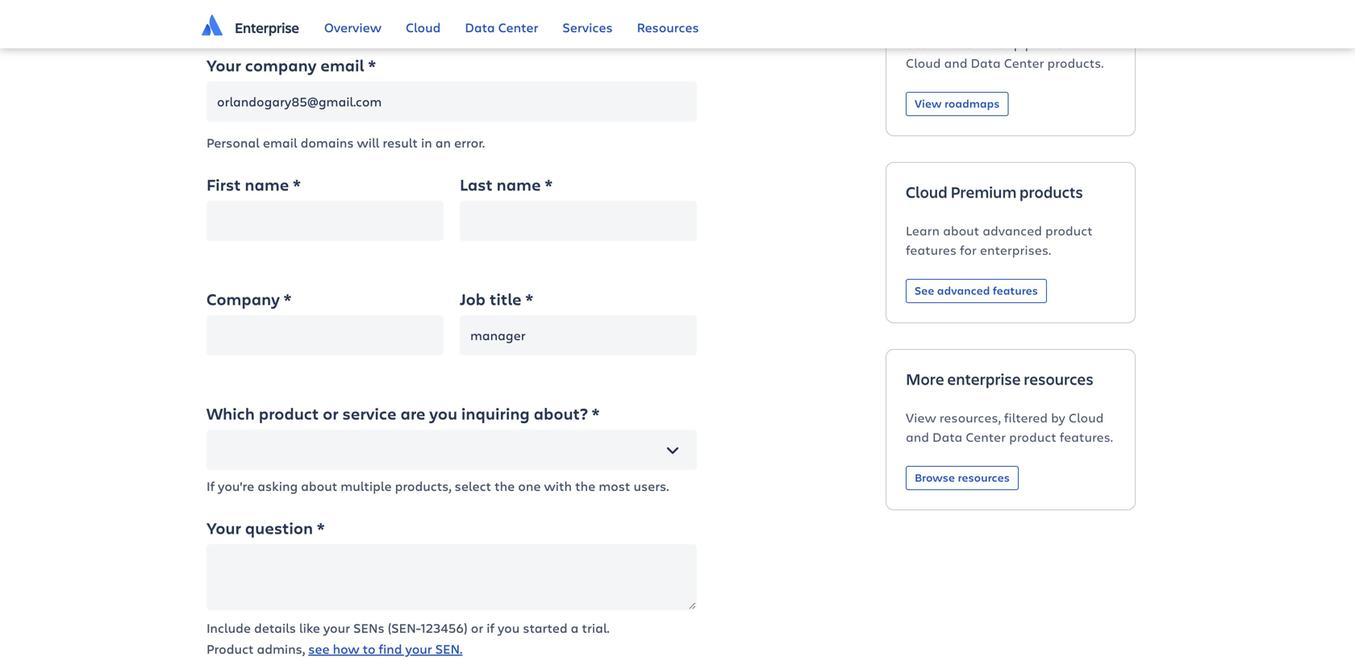 Task type: describe. For each thing, give the bounding box(es) containing it.
resources
[[637, 19, 699, 36]]

more
[[906, 369, 945, 390]]

view roadmaps link
[[906, 92, 1009, 116]]

1 horizontal spatial resources
[[1024, 369, 1094, 390]]

first name *
[[207, 174, 301, 195]]

* right title
[[526, 289, 533, 310]]

roadmaps
[[945, 96, 1000, 111]]

view for view resources, filtered by cloud and data center product features.
[[906, 409, 936, 427]]

see what's in our pipeline for cloud and data center products.
[[906, 35, 1104, 72]]

cloud right 'overview'
[[406, 19, 441, 36]]

your company email *
[[207, 55, 376, 76]]

see for see what's in our pipeline for cloud and data center products.
[[906, 35, 928, 52]]

for for features
[[960, 241, 977, 259]]

* right email
[[368, 55, 376, 76]]

Last name * text field
[[460, 201, 697, 241]]

job
[[460, 289, 486, 310]]

name for last
[[497, 174, 541, 195]]

how
[[333, 641, 360, 658]]

view for view roadmaps
[[915, 96, 942, 111]]

atlassian logo image
[[202, 15, 223, 35]]

* right about?
[[592, 403, 600, 425]]

learn about advanced product features for enterprises.
[[906, 222, 1093, 259]]

Job title * text field
[[460, 316, 697, 356]]

by
[[1051, 409, 1066, 427]]

resources inside browse resources link
[[958, 470, 1010, 485]]

pipeline
[[1014, 35, 1063, 52]]

overview
[[324, 19, 382, 36]]

your
[[405, 641, 432, 658]]

1 vertical spatial features
[[993, 283, 1038, 298]]

service
[[343, 403, 397, 425]]

company *
[[207, 289, 291, 310]]

view resources, filtered by cloud and data center product features.
[[906, 409, 1113, 446]]

1 vertical spatial advanced
[[937, 283, 990, 298]]

admins,
[[257, 641, 305, 658]]

cloud link
[[406, 0, 441, 48]]

data inside see what's in our pipeline for cloud and data center products.
[[971, 54, 1001, 72]]

see
[[308, 641, 330, 658]]

1 vertical spatial product
[[259, 403, 319, 425]]

about?
[[534, 403, 588, 425]]

data center link
[[465, 0, 538, 48]]

* up last name * text box
[[545, 174, 553, 195]]

services link
[[563, 0, 613, 48]]

data center
[[465, 19, 538, 36]]

inquiring
[[461, 403, 530, 425]]

Your company email * email field
[[207, 82, 697, 122]]

cloud premium products
[[906, 181, 1083, 203]]

browse resources link
[[906, 467, 1019, 491]]

filtered
[[1004, 409, 1048, 427]]

last name *
[[460, 174, 553, 195]]

see for see advanced features
[[915, 283, 935, 298]]

browse
[[915, 470, 955, 485]]

your question *
[[207, 518, 325, 539]]

Your question * text field
[[207, 545, 697, 611]]



Task type: vqa. For each thing, say whether or not it's contained in the screenshot.
"inquiring"
yes



Task type: locate. For each thing, give the bounding box(es) containing it.
1 name from the left
[[245, 174, 289, 195]]

0 horizontal spatial resources
[[958, 470, 1010, 485]]

services
[[563, 19, 613, 36]]

* right the question
[[317, 518, 325, 539]]

First name * text field
[[207, 201, 444, 241]]

are
[[401, 403, 426, 425]]

view
[[915, 96, 942, 111], [906, 409, 936, 427]]

0 vertical spatial view
[[915, 96, 942, 111]]

title
[[490, 289, 522, 310]]

1 vertical spatial view
[[906, 409, 936, 427]]

0 horizontal spatial for
[[960, 241, 977, 259]]

center
[[498, 19, 538, 36], [1004, 54, 1044, 72], [966, 429, 1006, 446]]

products.
[[1048, 54, 1104, 72]]

advanced down about
[[937, 283, 990, 298]]

see advanced features
[[915, 283, 1038, 298]]

resources,
[[940, 409, 1001, 427]]

view roadmaps
[[915, 96, 1000, 111]]

view down more
[[906, 409, 936, 427]]

to
[[363, 641, 376, 658]]

cloud down 'what's'
[[906, 54, 941, 72]]

cloud inside see what's in our pipeline for cloud and data center products.
[[906, 54, 941, 72]]

your down atlassian logo
[[207, 55, 241, 76]]

which product or service are you inquiring about? *
[[207, 403, 600, 425]]

features.
[[1060, 429, 1113, 446]]

advanced up enterprises.
[[983, 222, 1042, 239]]

2 vertical spatial data
[[933, 429, 963, 446]]

see advanced features link
[[906, 279, 1047, 304]]

and up browse
[[906, 429, 929, 446]]

0 vertical spatial see
[[906, 35, 928, 52]]

products
[[1020, 181, 1083, 203]]

features inside learn about advanced product features for enterprises.
[[906, 241, 957, 259]]

data
[[465, 19, 495, 36], [971, 54, 1001, 72], [933, 429, 963, 446]]

2 horizontal spatial data
[[971, 54, 1001, 72]]

features
[[906, 241, 957, 259], [993, 283, 1038, 298]]

your left the question
[[207, 518, 241, 539]]

for up products.
[[1066, 35, 1083, 52]]

see inside see what's in our pipeline for cloud and data center products.
[[906, 35, 928, 52]]

name
[[245, 174, 289, 195], [497, 174, 541, 195]]

resources link
[[637, 0, 699, 48]]

1 horizontal spatial and
[[944, 54, 968, 72]]

product inside learn about advanced product features for enterprises.
[[1046, 222, 1093, 239]]

first
[[207, 174, 241, 195]]

1 vertical spatial your
[[207, 518, 241, 539]]

for
[[1066, 35, 1083, 52], [960, 241, 977, 259]]

see down the learn at the right top of the page
[[915, 283, 935, 298]]

1 horizontal spatial name
[[497, 174, 541, 195]]

and inside see what's in our pipeline for cloud and data center products.
[[944, 54, 968, 72]]

0 vertical spatial data
[[465, 19, 495, 36]]

view left the roadmaps
[[915, 96, 942, 111]]

product left the or
[[259, 403, 319, 425]]

for for pipeline
[[1066, 35, 1083, 52]]

0 vertical spatial center
[[498, 19, 538, 36]]

see
[[906, 35, 928, 52], [915, 283, 935, 298]]

0 horizontal spatial data
[[465, 19, 495, 36]]

2 name from the left
[[497, 174, 541, 195]]

Which product or service are you inquiring about? * text field
[[207, 430, 697, 471]]

1 vertical spatial resources
[[958, 470, 1010, 485]]

cloud
[[406, 19, 441, 36], [906, 54, 941, 72], [906, 181, 948, 203], [1069, 409, 1104, 427]]

1 vertical spatial see
[[915, 283, 935, 298]]

1 vertical spatial data
[[971, 54, 1001, 72]]

1 vertical spatial for
[[960, 241, 977, 259]]

company
[[245, 55, 317, 76]]

enterprise
[[948, 369, 1021, 390]]

advanced
[[983, 222, 1042, 239], [937, 283, 990, 298]]

Company * text field
[[207, 316, 444, 356]]

learn
[[906, 222, 940, 239]]

what's
[[932, 35, 973, 52]]

data inside view resources, filtered by cloud and data center product features.
[[933, 429, 963, 446]]

see how to find your sen. link
[[308, 641, 463, 658]]

2 vertical spatial product
[[1009, 429, 1057, 446]]

* up first name * text box at top
[[293, 174, 301, 195]]

your for your question *
[[207, 518, 241, 539]]

and
[[944, 54, 968, 72], [906, 429, 929, 446]]

cloud up the learn at the right top of the page
[[906, 181, 948, 203]]

browse resources
[[915, 470, 1010, 485]]

center left services
[[498, 19, 538, 36]]

your for your company email *
[[207, 55, 241, 76]]

0 vertical spatial for
[[1066, 35, 1083, 52]]

overview link
[[324, 0, 382, 48]]

1 vertical spatial and
[[906, 429, 929, 446]]

0 vertical spatial resources
[[1024, 369, 1094, 390]]

for down about
[[960, 241, 977, 259]]

cloud inside view resources, filtered by cloud and data center product features.
[[1069, 409, 1104, 427]]

about
[[943, 222, 980, 239]]

product down 'filtered'
[[1009, 429, 1057, 446]]

0 horizontal spatial features
[[906, 241, 957, 259]]

premium
[[951, 181, 1017, 203]]

center down pipeline
[[1004, 54, 1044, 72]]

0 vertical spatial features
[[906, 241, 957, 259]]

or
[[323, 403, 339, 425]]

sen.
[[435, 641, 463, 658]]

product inside view resources, filtered by cloud and data center product features.
[[1009, 429, 1057, 446]]

data down in at the right
[[971, 54, 1001, 72]]

last
[[460, 174, 493, 195]]

center inside see what's in our pipeline for cloud and data center products.
[[1004, 54, 1044, 72]]

1 horizontal spatial data
[[933, 429, 963, 446]]

features down the learn at the right top of the page
[[906, 241, 957, 259]]

0 vertical spatial advanced
[[983, 222, 1042, 239]]

you
[[430, 403, 457, 425]]

*
[[368, 55, 376, 76], [293, 174, 301, 195], [545, 174, 553, 195], [284, 289, 291, 310], [526, 289, 533, 310], [592, 403, 600, 425], [317, 518, 325, 539]]

2 vertical spatial center
[[966, 429, 1006, 446]]

0 vertical spatial your
[[207, 55, 241, 76]]

1 your from the top
[[207, 55, 241, 76]]

question
[[245, 518, 313, 539]]

in
[[976, 35, 987, 52]]

product down products on the right top
[[1046, 222, 1093, 239]]

enterprise
[[235, 18, 299, 37]]

0 vertical spatial product
[[1046, 222, 1093, 239]]

enterprise link
[[235, 0, 299, 48]]

see left 'what's'
[[906, 35, 928, 52]]

product
[[207, 641, 254, 658]]

2 your from the top
[[207, 518, 241, 539]]

0 horizontal spatial name
[[245, 174, 289, 195]]

resources right browse
[[958, 470, 1010, 485]]

advanced inside learn about advanced product features for enterprises.
[[983, 222, 1042, 239]]

name right first
[[245, 174, 289, 195]]

product
[[1046, 222, 1093, 239], [259, 403, 319, 425], [1009, 429, 1057, 446]]

view inside view resources, filtered by cloud and data center product features.
[[906, 409, 936, 427]]

* right the company
[[284, 289, 291, 310]]

product admins, see how to find your sen.
[[207, 641, 463, 658]]

company
[[207, 289, 280, 310]]

1 vertical spatial center
[[1004, 54, 1044, 72]]

your
[[207, 55, 241, 76], [207, 518, 241, 539]]

0 vertical spatial and
[[944, 54, 968, 72]]

resources
[[1024, 369, 1094, 390], [958, 470, 1010, 485]]

and down 'what's'
[[944, 54, 968, 72]]

cloud up features.
[[1069, 409, 1104, 427]]

1 horizontal spatial for
[[1066, 35, 1083, 52]]

email
[[320, 55, 364, 76]]

for inside learn about advanced product features for enterprises.
[[960, 241, 977, 259]]

features down enterprises.
[[993, 283, 1038, 298]]

enterprises.
[[980, 241, 1051, 259]]

find
[[379, 641, 402, 658]]

which
[[207, 403, 255, 425]]

1 horizontal spatial features
[[993, 283, 1038, 298]]

0 horizontal spatial and
[[906, 429, 929, 446]]

and inside view resources, filtered by cloud and data center product features.
[[906, 429, 929, 446]]

center down resources,
[[966, 429, 1006, 446]]

data right cloud "link"
[[465, 19, 495, 36]]

resources up by
[[1024, 369, 1094, 390]]

center inside view resources, filtered by cloud and data center product features.
[[966, 429, 1006, 446]]

for inside see what's in our pipeline for cloud and data center products.
[[1066, 35, 1083, 52]]

name right last
[[497, 174, 541, 195]]

name for first
[[245, 174, 289, 195]]

more enterprise resources
[[906, 369, 1094, 390]]

job title *
[[460, 289, 533, 310]]

data down resources,
[[933, 429, 963, 446]]

our
[[991, 35, 1011, 52]]



